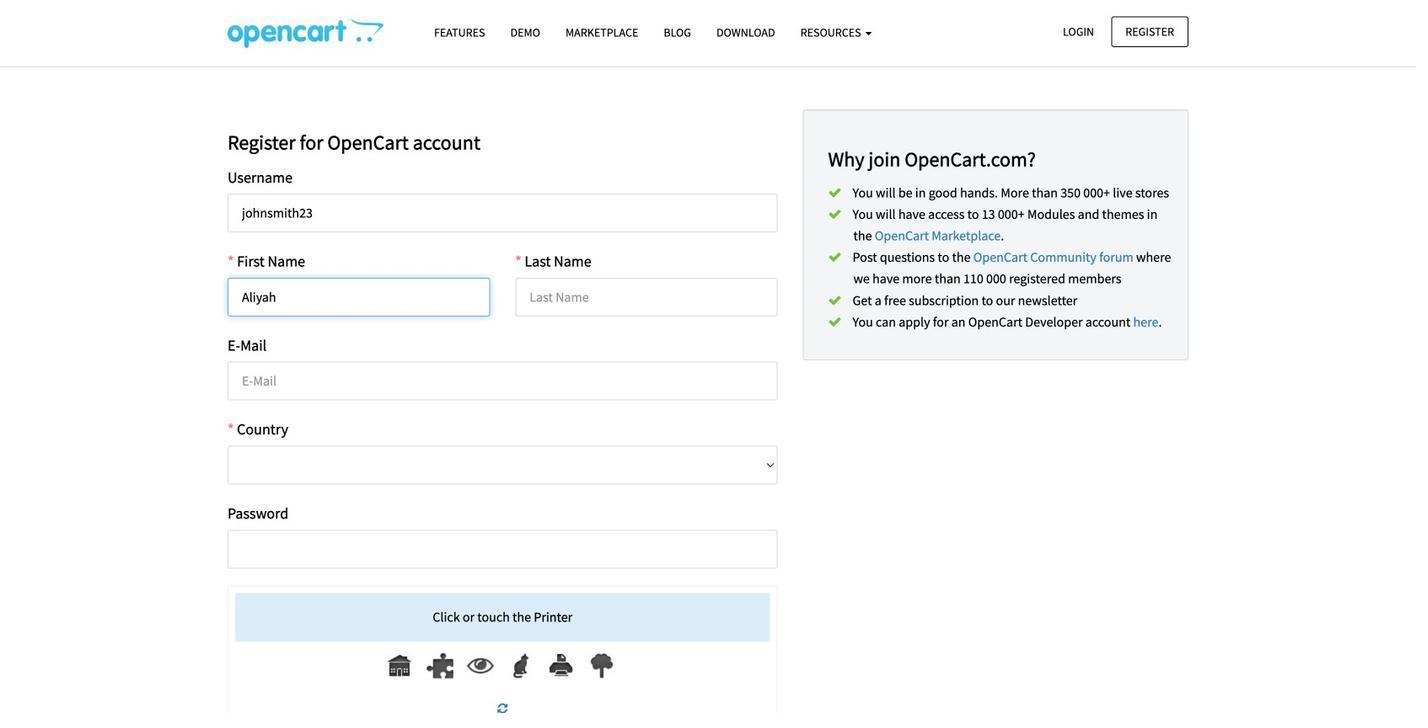 Task type: describe. For each thing, give the bounding box(es) containing it.
refresh image
[[498, 703, 508, 714]]

opencart - account register image
[[228, 18, 384, 48]]

First Name text field
[[228, 278, 490, 317]]



Task type: locate. For each thing, give the bounding box(es) containing it.
Username text field
[[228, 194, 778, 233]]

E-Mail text field
[[228, 362, 778, 401]]

Last Name text field
[[515, 278, 778, 317]]

None password field
[[228, 530, 778, 569]]



Task type: vqa. For each thing, say whether or not it's contained in the screenshot.
the E-Mail text field at the bottom of the page
yes



